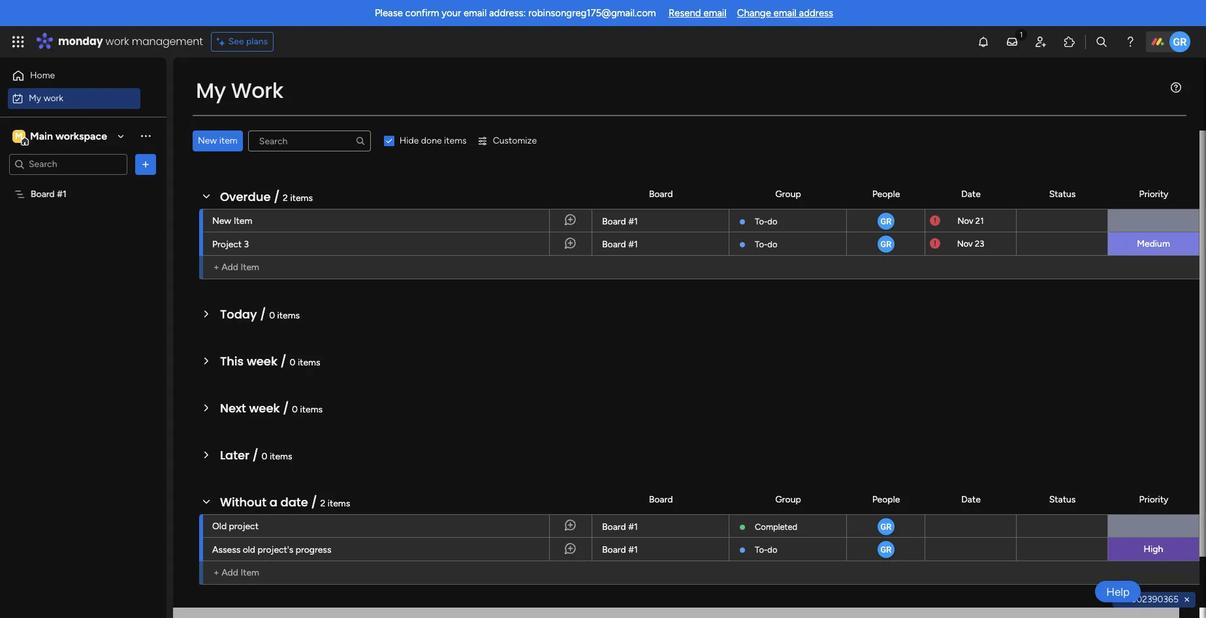 Task type: vqa. For each thing, say whether or not it's contained in the screenshot.
bottommost work
yes



Task type: locate. For each thing, give the bounding box(es) containing it.
date
[[962, 188, 981, 200], [962, 494, 981, 505]]

1 group from the top
[[776, 188, 801, 200]]

items up without a date / 2 items on the bottom left of the page
[[270, 451, 292, 463]]

1 + from the top
[[214, 262, 219, 273]]

0 vertical spatial greg robinson image
[[1170, 31, 1191, 52]]

1 horizontal spatial work
[[106, 34, 129, 49]]

resend email
[[669, 7, 727, 19]]

medium
[[1138, 238, 1171, 250]]

2 vertical spatial greg robinson image
[[876, 517, 896, 537]]

0 vertical spatial 2
[[283, 193, 288, 204]]

email
[[464, 7, 487, 19], [704, 7, 727, 19], [774, 7, 797, 19]]

new up the project
[[212, 216, 231, 227]]

0 vertical spatial add
[[222, 262, 238, 273]]

today
[[220, 306, 257, 323]]

0 vertical spatial week
[[247, 353, 278, 370]]

resend email link
[[669, 7, 727, 19]]

0 up next week / 0 items
[[290, 357, 296, 368]]

main
[[30, 130, 53, 142]]

1 priority from the top
[[1140, 188, 1169, 200]]

people
[[873, 188, 900, 200], [873, 494, 900, 505]]

priority
[[1140, 188, 1169, 200], [1140, 494, 1169, 505]]

nov left 23
[[957, 239, 973, 249]]

0 horizontal spatial my
[[29, 92, 41, 104]]

week
[[247, 353, 278, 370], [249, 400, 280, 417]]

2 date from the top
[[962, 494, 981, 505]]

item down 3
[[241, 262, 259, 273]]

nov 23
[[957, 239, 985, 249]]

items right 'date'
[[328, 498, 350, 510]]

1 vertical spatial do
[[768, 240, 778, 250]]

/ right later on the bottom left of the page
[[253, 448, 259, 464]]

0 vertical spatial nov
[[958, 216, 974, 226]]

add down project 3
[[222, 262, 238, 273]]

0 horizontal spatial work
[[44, 92, 63, 104]]

items inside later / 0 items
[[270, 451, 292, 463]]

1 horizontal spatial 2
[[320, 498, 325, 510]]

my left work
[[196, 76, 226, 105]]

board #1 link
[[600, 210, 721, 233], [600, 233, 721, 256], [600, 515, 721, 539], [600, 538, 721, 562]]

3 to- from the top
[[755, 546, 768, 555]]

new
[[198, 135, 217, 146], [212, 216, 231, 227]]

0 vertical spatial + add item
[[214, 262, 259, 273]]

1 do from the top
[[768, 217, 778, 227]]

1 vertical spatial status
[[1050, 494, 1076, 505]]

2 vertical spatial do
[[768, 546, 778, 555]]

item down old
[[241, 568, 259, 579]]

2 inside without a date / 2 items
[[320, 498, 325, 510]]

1 vertical spatial +
[[214, 568, 219, 579]]

1 vertical spatial + add item
[[214, 568, 259, 579]]

to-
[[755, 217, 768, 227], [755, 240, 768, 250], [755, 546, 768, 555]]

work right monday
[[106, 34, 129, 49]]

2 vertical spatial to-
[[755, 546, 768, 555]]

workspace image
[[12, 129, 25, 143]]

week right next
[[249, 400, 280, 417]]

later
[[220, 448, 250, 464]]

1 email from the left
[[464, 7, 487, 19]]

1 vertical spatial item
[[241, 262, 259, 273]]

status for /
[[1050, 494, 1076, 505]]

0 vertical spatial group
[[776, 188, 801, 200]]

1 image
[[1016, 27, 1028, 41]]

2 to- from the top
[[755, 240, 768, 250]]

please
[[375, 7, 403, 19]]

board #1 inside list box
[[31, 188, 66, 200]]

1 people from the top
[[873, 188, 900, 200]]

1 status from the top
[[1050, 188, 1076, 200]]

1 vertical spatial greg robinson image
[[876, 540, 896, 560]]

3 board #1 link from the top
[[600, 515, 721, 539]]

this week / 0 items
[[220, 353, 320, 370]]

0 vertical spatial priority
[[1140, 188, 1169, 200]]

date
[[281, 495, 308, 511]]

priority up medium
[[1140, 188, 1169, 200]]

2 + add item from the top
[[214, 568, 259, 579]]

workspace
[[55, 130, 107, 142]]

2 to-do from the top
[[755, 240, 778, 250]]

1 vertical spatial to-
[[755, 240, 768, 250]]

1 v2 overdue deadline image from the top
[[930, 215, 941, 227]]

2 add from the top
[[222, 568, 238, 579]]

0 horizontal spatial email
[[464, 7, 487, 19]]

my inside button
[[29, 92, 41, 104]]

customize button
[[472, 131, 542, 152]]

week right this
[[247, 353, 278, 370]]

address
[[799, 7, 834, 19]]

2 board #1 link from the top
[[600, 233, 721, 256]]

items up next week / 0 items
[[298, 357, 320, 368]]

2
[[283, 193, 288, 204], [320, 498, 325, 510]]

1 vertical spatial greg robinson image
[[876, 235, 896, 254]]

21
[[976, 216, 984, 226]]

item
[[219, 135, 238, 146]]

work down home
[[44, 92, 63, 104]]

+ add item down assess
[[214, 568, 259, 579]]

Search in workspace field
[[27, 157, 109, 172]]

project 3
[[212, 239, 249, 250]]

id: 302390365 element
[[1113, 593, 1196, 608]]

1 horizontal spatial my
[[196, 76, 226, 105]]

0 vertical spatial to-do
[[755, 217, 778, 227]]

2 people from the top
[[873, 494, 900, 505]]

0 right today
[[269, 310, 275, 321]]

1 vertical spatial date
[[962, 494, 981, 505]]

1 vertical spatial work
[[44, 92, 63, 104]]

email right change
[[774, 7, 797, 19]]

add down assess
[[222, 568, 238, 579]]

next week / 0 items
[[220, 400, 323, 417]]

date for /
[[962, 494, 981, 505]]

v2 overdue deadline image left nov 23 in the right of the page
[[930, 238, 941, 250]]

work inside button
[[44, 92, 63, 104]]

board
[[31, 188, 55, 200], [649, 188, 673, 200], [602, 216, 626, 227], [602, 239, 626, 250], [649, 494, 673, 505], [602, 522, 626, 533], [602, 545, 626, 556]]

items inside this week / 0 items
[[298, 357, 320, 368]]

#1 for 3rd board #1 link from the top of the page
[[629, 522, 638, 533]]

0 vertical spatial date
[[962, 188, 981, 200]]

old
[[243, 545, 255, 556]]

assess old project's progress
[[212, 545, 331, 556]]

email right the resend
[[704, 7, 727, 19]]

management
[[132, 34, 203, 49]]

week for next
[[249, 400, 280, 417]]

my down home
[[29, 92, 41, 104]]

v2 overdue deadline image for nov 21
[[930, 215, 941, 227]]

0 vertical spatial +
[[214, 262, 219, 273]]

1 date from the top
[[962, 188, 981, 200]]

new for new item
[[198, 135, 217, 146]]

work
[[106, 34, 129, 49], [44, 92, 63, 104]]

0 right later on the bottom left of the page
[[262, 451, 268, 463]]

0 vertical spatial people
[[873, 188, 900, 200]]

v2 overdue deadline image left nov 21
[[930, 215, 941, 227]]

options image
[[139, 158, 152, 171]]

+
[[214, 262, 219, 273], [214, 568, 219, 579]]

resend
[[669, 7, 701, 19]]

option
[[0, 182, 167, 185]]

0 vertical spatial to-
[[755, 217, 768, 227]]

people for items
[[873, 188, 900, 200]]

new left the 'item'
[[198, 135, 217, 146]]

1 vertical spatial group
[[776, 494, 801, 505]]

my work
[[196, 76, 284, 105]]

do
[[768, 217, 778, 227], [768, 240, 778, 250], [768, 546, 778, 555]]

2 status from the top
[[1050, 494, 1076, 505]]

2 do from the top
[[768, 240, 778, 250]]

2 horizontal spatial email
[[774, 7, 797, 19]]

home
[[30, 70, 55, 81]]

group for items
[[776, 188, 801, 200]]

2 group from the top
[[776, 494, 801, 505]]

board #1 for 3rd board #1 link from the top of the page
[[602, 522, 638, 533]]

overdue / 2 items
[[220, 189, 313, 205]]

without a date / 2 items
[[220, 495, 350, 511]]

nov for nov 23
[[957, 239, 973, 249]]

2 email from the left
[[704, 7, 727, 19]]

1 greg robinson image from the top
[[876, 212, 896, 231]]

0 vertical spatial do
[[768, 217, 778, 227]]

id:
[[1119, 595, 1130, 606]]

2 right overdue
[[283, 193, 288, 204]]

+ down assess
[[214, 568, 219, 579]]

customize
[[493, 135, 537, 146]]

0 horizontal spatial 2
[[283, 193, 288, 204]]

0 vertical spatial greg robinson image
[[876, 212, 896, 231]]

1 vertical spatial v2 overdue deadline image
[[930, 238, 941, 250]]

date for items
[[962, 188, 981, 200]]

/ right 'date'
[[311, 495, 317, 511]]

/
[[274, 189, 280, 205], [260, 306, 266, 323], [281, 353, 287, 370], [283, 400, 289, 417], [253, 448, 259, 464], [311, 495, 317, 511]]

1 vertical spatial 2
[[320, 498, 325, 510]]

apps image
[[1064, 35, 1077, 48]]

to-do
[[755, 217, 778, 227], [755, 240, 778, 250], [755, 546, 778, 555]]

status
[[1050, 188, 1076, 200], [1050, 494, 1076, 505]]

items right overdue
[[290, 193, 313, 204]]

greg robinson image
[[1170, 31, 1191, 52], [876, 540, 896, 560]]

1 board #1 link from the top
[[600, 210, 721, 233]]

1 vertical spatial priority
[[1140, 494, 1169, 505]]

board #1
[[31, 188, 66, 200], [602, 216, 638, 227], [602, 239, 638, 250], [602, 522, 638, 533], [602, 545, 638, 556]]

nov left 21
[[958, 216, 974, 226]]

home button
[[8, 65, 140, 86]]

items up this week / 0 items
[[277, 310, 300, 321]]

priority up high
[[1140, 494, 1169, 505]]

0 vertical spatial status
[[1050, 188, 1076, 200]]

without
[[220, 495, 267, 511]]

1 vertical spatial to-do
[[755, 240, 778, 250]]

work for my
[[44, 92, 63, 104]]

1 to- from the top
[[755, 217, 768, 227]]

board #1 for 4th board #1 link from the bottom of the page
[[602, 216, 638, 227]]

new item
[[212, 216, 252, 227]]

+ add item
[[214, 262, 259, 273], [214, 568, 259, 579]]

1 vertical spatial week
[[249, 400, 280, 417]]

2 v2 overdue deadline image from the top
[[930, 238, 941, 250]]

0 down this week / 0 items
[[292, 404, 298, 415]]

1 horizontal spatial email
[[704, 7, 727, 19]]

/ right overdue
[[274, 189, 280, 205]]

2 vertical spatial to-do
[[755, 546, 778, 555]]

#1
[[57, 188, 66, 200], [629, 216, 638, 227], [629, 239, 638, 250], [629, 522, 638, 533], [629, 545, 638, 556]]

hide done items
[[400, 135, 467, 146]]

1 vertical spatial add
[[222, 568, 238, 579]]

new inside new item button
[[198, 135, 217, 146]]

my
[[196, 76, 226, 105], [29, 92, 41, 104]]

greg robinson image
[[876, 212, 896, 231], [876, 235, 896, 254], [876, 517, 896, 537]]

project
[[229, 521, 259, 532]]

+ add item down project 3
[[214, 262, 259, 273]]

add
[[222, 262, 238, 273], [222, 568, 238, 579]]

0 vertical spatial work
[[106, 34, 129, 49]]

m
[[15, 130, 23, 141]]

items down this week / 0 items
[[300, 404, 323, 415]]

0
[[269, 310, 275, 321], [290, 357, 296, 368], [292, 404, 298, 415], [262, 451, 268, 463]]

invite members image
[[1035, 35, 1048, 48]]

item up 3
[[234, 216, 252, 227]]

remove image
[[1182, 595, 1193, 606]]

2 priority from the top
[[1140, 494, 1169, 505]]

items
[[444, 135, 467, 146], [290, 193, 313, 204], [277, 310, 300, 321], [298, 357, 320, 368], [300, 404, 323, 415], [270, 451, 292, 463], [328, 498, 350, 510]]

workspace options image
[[139, 130, 152, 143]]

help button
[[1096, 581, 1141, 603]]

2 right 'date'
[[320, 498, 325, 510]]

board inside list box
[[31, 188, 55, 200]]

3 email from the left
[[774, 7, 797, 19]]

2 inside overdue / 2 items
[[283, 193, 288, 204]]

items right done
[[444, 135, 467, 146]]

1 vertical spatial new
[[212, 216, 231, 227]]

nov
[[958, 216, 974, 226], [957, 239, 973, 249]]

1 vertical spatial nov
[[957, 239, 973, 249]]

0 vertical spatial new
[[198, 135, 217, 146]]

menu image
[[1171, 82, 1182, 93]]

None search field
[[248, 131, 371, 152]]

+ down the project
[[214, 262, 219, 273]]

group
[[776, 188, 801, 200], [776, 494, 801, 505]]

0 horizontal spatial greg robinson image
[[876, 540, 896, 560]]

email right your
[[464, 7, 487, 19]]

1 vertical spatial people
[[873, 494, 900, 505]]

v2 overdue deadline image
[[930, 215, 941, 227], [930, 238, 941, 250]]

0 vertical spatial v2 overdue deadline image
[[930, 215, 941, 227]]

nov for nov 21
[[958, 216, 974, 226]]



Task type: describe. For each thing, give the bounding box(es) containing it.
my for my work
[[29, 92, 41, 104]]

/ up next week / 0 items
[[281, 353, 287, 370]]

1 + add item from the top
[[214, 262, 259, 273]]

email for resend email
[[704, 7, 727, 19]]

my for my work
[[196, 76, 226, 105]]

address:
[[489, 7, 526, 19]]

my work
[[29, 92, 63, 104]]

email for change email address
[[774, 7, 797, 19]]

done
[[421, 135, 442, 146]]

23
[[975, 239, 985, 249]]

#1 for 4th board #1 link from the top of the page
[[629, 545, 638, 556]]

this
[[220, 353, 244, 370]]

my work button
[[8, 88, 140, 109]]

2 + from the top
[[214, 568, 219, 579]]

1 horizontal spatial greg robinson image
[[1170, 31, 1191, 52]]

0 inside today / 0 items
[[269, 310, 275, 321]]

search everything image
[[1096, 35, 1109, 48]]

/ down this week / 0 items
[[283, 400, 289, 417]]

later / 0 items
[[220, 448, 292, 464]]

Filter dashboard by text search field
[[248, 131, 371, 152]]

0 inside this week / 0 items
[[290, 357, 296, 368]]

select product image
[[12, 35, 25, 48]]

nov 21
[[958, 216, 984, 226]]

robinsongreg175@gmail.com
[[528, 7, 656, 19]]

a
[[270, 495, 278, 511]]

items inside overdue / 2 items
[[290, 193, 313, 204]]

high
[[1144, 544, 1164, 555]]

priority for items
[[1140, 188, 1169, 200]]

help image
[[1124, 35, 1137, 48]]

items inside next week / 0 items
[[300, 404, 323, 415]]

main workspace
[[30, 130, 107, 142]]

hide
[[400, 135, 419, 146]]

next
[[220, 400, 246, 417]]

project's
[[258, 545, 293, 556]]

items inside without a date / 2 items
[[328, 498, 350, 510]]

monday work management
[[58, 34, 203, 49]]

v2 overdue deadline image for nov 23
[[930, 238, 941, 250]]

3
[[244, 239, 249, 250]]

old project
[[212, 521, 259, 532]]

1 to-do from the top
[[755, 217, 778, 227]]

week for this
[[247, 353, 278, 370]]

#1 for 2nd board #1 link
[[629, 239, 638, 250]]

#1 for 4th board #1 link from the bottom of the page
[[629, 216, 638, 227]]

overdue
[[220, 189, 271, 205]]

3 to-do from the top
[[755, 546, 778, 555]]

2 greg robinson image from the top
[[876, 235, 896, 254]]

new item
[[198, 135, 238, 146]]

group for /
[[776, 494, 801, 505]]

inbox image
[[1006, 35, 1019, 48]]

change
[[737, 7, 771, 19]]

see plans
[[228, 36, 268, 47]]

new item button
[[193, 131, 243, 152]]

your
[[442, 7, 461, 19]]

search image
[[355, 136, 366, 146]]

see
[[228, 36, 244, 47]]

help
[[1107, 586, 1130, 599]]

id: 302390365
[[1119, 595, 1179, 606]]

items inside today / 0 items
[[277, 310, 300, 321]]

3 greg robinson image from the top
[[876, 517, 896, 537]]

project
[[212, 239, 242, 250]]

plans
[[246, 36, 268, 47]]

confirm
[[405, 7, 439, 19]]

work
[[231, 76, 284, 105]]

monday
[[58, 34, 103, 49]]

3 do from the top
[[768, 546, 778, 555]]

new for new item
[[212, 216, 231, 227]]

work for monday
[[106, 34, 129, 49]]

today / 0 items
[[220, 306, 300, 323]]

4 board #1 link from the top
[[600, 538, 721, 562]]

assess
[[212, 545, 241, 556]]

completed
[[755, 523, 798, 532]]

people for /
[[873, 494, 900, 505]]

please confirm your email address: robinsongreg175@gmail.com
[[375, 7, 656, 19]]

see plans button
[[211, 32, 274, 52]]

302390365
[[1132, 595, 1179, 606]]

change email address link
[[737, 7, 834, 19]]

0 inside later / 0 items
[[262, 451, 268, 463]]

workspace selection element
[[12, 128, 109, 145]]

board #1 for 4th board #1 link from the top of the page
[[602, 545, 638, 556]]

#1 inside list box
[[57, 188, 66, 200]]

notifications image
[[977, 35, 990, 48]]

/ right today
[[260, 306, 266, 323]]

progress
[[296, 545, 331, 556]]

old
[[212, 521, 227, 532]]

board #1 list box
[[0, 180, 167, 382]]

priority for /
[[1140, 494, 1169, 505]]

1 add from the top
[[222, 262, 238, 273]]

0 vertical spatial item
[[234, 216, 252, 227]]

status for items
[[1050, 188, 1076, 200]]

0 inside next week / 0 items
[[292, 404, 298, 415]]

change email address
[[737, 7, 834, 19]]

2 vertical spatial item
[[241, 568, 259, 579]]

board #1 for 2nd board #1 link
[[602, 239, 638, 250]]



